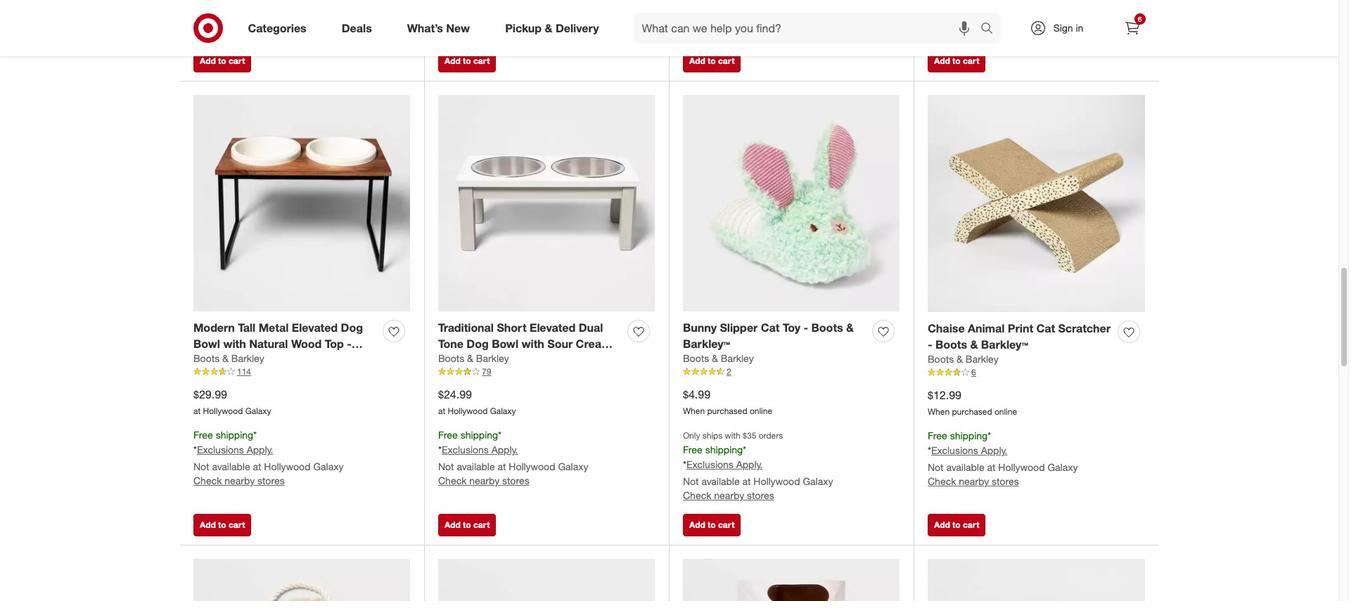Task type: locate. For each thing, give the bounding box(es) containing it.
0 horizontal spatial dog
[[341, 321, 363, 335]]

apply. down $24.99 at hollywood galaxy
[[491, 444, 518, 456]]

modern tall metal elevated dog bowl with natural wood top - black - boots & barkley™ image
[[193, 95, 410, 312], [193, 95, 410, 312]]

bowl up black
[[193, 337, 220, 351]]

1 horizontal spatial top
[[438, 353, 457, 367]]

top inside modern tall metal elevated dog bowl with natural wood top - black - boots & barkley™
[[325, 337, 344, 351]]

2 not available at hollywood galaxy check nearby stores from the left
[[683, 11, 833, 37]]

6 right in
[[1138, 15, 1142, 23]]

when for $12.99
[[928, 407, 950, 417]]

not available at hollywood galaxy check nearby stores
[[193, 11, 344, 37], [683, 11, 833, 37]]

check nearby stores
[[438, 11, 529, 23]]

at
[[253, 11, 261, 23], [742, 11, 751, 23], [193, 406, 201, 417], [438, 406, 445, 417], [253, 461, 261, 473], [498, 461, 506, 473], [987, 461, 996, 473], [742, 476, 751, 488]]

1 vertical spatial 6 link
[[928, 367, 1145, 379]]

free
[[193, 429, 213, 441], [438, 429, 458, 441], [928, 430, 947, 442], [683, 444, 703, 456]]

barkley down animal
[[966, 353, 999, 365]]

when inside $4.99 when purchased online
[[683, 406, 705, 417]]

bowl up white
[[492, 337, 518, 351]]

purchased up ships
[[707, 406, 747, 417]]

traditional short elevated dual tone dog bowl with sour cream top - off-white - boots & barkley™ image
[[438, 95, 655, 312], [438, 95, 655, 312]]

0 vertical spatial dog
[[341, 321, 363, 335]]

print
[[1008, 321, 1033, 335]]

hollywood
[[264, 11, 311, 23], [754, 11, 800, 23], [203, 406, 243, 417], [448, 406, 488, 417], [264, 461, 311, 473], [509, 461, 555, 473], [998, 461, 1045, 473], [754, 476, 800, 488]]

boots & barkley link
[[193, 352, 264, 366], [438, 352, 509, 366], [683, 352, 754, 366], [928, 353, 999, 367]]

* down $12.99 when purchased online
[[988, 430, 991, 442]]

1 horizontal spatial elevated
[[530, 321, 576, 335]]

check
[[438, 11, 467, 23], [193, 25, 222, 37], [683, 25, 711, 37], [193, 475, 222, 487], [438, 475, 467, 487], [928, 475, 956, 487], [683, 490, 711, 502]]

exclusions apply. button down $24.99 at hollywood galaxy
[[442, 443, 518, 457]]

1 horizontal spatial purchased
[[952, 407, 992, 417]]

dog up 114 link
[[341, 321, 363, 335]]

boots & barkley link down chaise
[[928, 353, 999, 367]]

when inside $12.99 when purchased online
[[928, 407, 950, 417]]

& down chaise
[[957, 353, 963, 365]]

bowl inside the traditional short elevated dual tone dog bowl with sour cream top - off-white - boots & barkley™
[[492, 337, 518, 351]]

free for $29.99
[[193, 429, 213, 441]]

barkley™ down print
[[981, 337, 1028, 351]]

black
[[193, 353, 223, 367]]

free shipping * * exclusions apply. not available at hollywood galaxy check nearby stores down $12.99 when purchased online
[[928, 430, 1078, 487]]

- right wood
[[347, 337, 352, 351]]

chaise animal print cat scratcher - boots & barkley™ link
[[928, 321, 1112, 353]]

purchased inside $12.99 when purchased online
[[952, 407, 992, 417]]

0 vertical spatial top
[[325, 337, 344, 351]]

categories link
[[236, 13, 324, 44]]

boots & barkley up 114
[[193, 353, 264, 365]]

0 horizontal spatial bowl
[[193, 337, 220, 351]]

shipping down $29.99 at hollywood galaxy
[[216, 429, 253, 441]]

dog up off-
[[467, 337, 489, 351]]

6
[[1138, 15, 1142, 23], [971, 367, 976, 378]]

& right toy
[[846, 321, 854, 335]]

apply. down $29.99 at hollywood galaxy
[[247, 444, 273, 456]]

online
[[750, 406, 772, 417], [995, 407, 1017, 417]]

stores
[[502, 11, 529, 23], [257, 25, 285, 37], [747, 25, 774, 37], [257, 475, 285, 487], [502, 475, 529, 487], [992, 475, 1019, 487], [747, 490, 774, 502]]

0 horizontal spatial top
[[325, 337, 344, 351]]

cart
[[229, 55, 245, 66], [473, 55, 490, 66], [718, 55, 735, 66], [963, 55, 979, 66], [229, 520, 245, 530], [473, 520, 490, 530], [718, 520, 735, 530], [963, 520, 979, 530]]

1 vertical spatial 6
[[971, 367, 976, 378]]

nearby
[[469, 11, 500, 23], [225, 25, 255, 37], [714, 25, 744, 37], [225, 475, 255, 487], [469, 475, 500, 487], [959, 475, 989, 487], [714, 490, 744, 502]]

only ships with $35 orders free shipping * * exclusions apply. not available at hollywood galaxy check nearby stores
[[683, 431, 833, 502]]

top down tone
[[438, 353, 457, 367]]

exclusions apply. button down $29.99 at hollywood galaxy
[[197, 443, 273, 457]]

apply. down $12.99 when purchased online
[[981, 445, 1007, 457]]

barkley™ inside chaise animal print cat scratcher - boots & barkley™
[[981, 337, 1028, 351]]

online inside $12.99 when purchased online
[[995, 407, 1017, 417]]

1 vertical spatial top
[[438, 353, 457, 367]]

free shipping * * exclusions apply. not available at hollywood galaxy check nearby stores down $29.99 at hollywood galaxy
[[193, 429, 344, 487]]

- right toy
[[804, 321, 808, 335]]

cat inside bunny slipper cat toy - boots & barkley™
[[761, 321, 780, 335]]

- down chaise
[[928, 337, 932, 351]]

2 bowl from the left
[[492, 337, 518, 351]]

online inside $4.99 when purchased online
[[750, 406, 772, 417]]

exclusions apply. button for $24.99
[[442, 443, 518, 457]]

barkley up the 2
[[721, 353, 754, 365]]

check inside only ships with $35 orders free shipping * * exclusions apply. not available at hollywood galaxy check nearby stores
[[683, 490, 711, 502]]

apply. down $35
[[736, 459, 763, 471]]

0 horizontal spatial free shipping * * exclusions apply. not available at hollywood galaxy check nearby stores
[[193, 429, 344, 487]]

free down the only
[[683, 444, 703, 456]]

top inside the traditional short elevated dual tone dog bowl with sour cream top - off-white - boots & barkley™
[[438, 353, 457, 367]]

shipping down $24.99 at hollywood galaxy
[[460, 429, 498, 441]]

free shipping * * exclusions apply. not available at hollywood galaxy check nearby stores
[[193, 429, 344, 487], [438, 429, 588, 487], [928, 430, 1078, 487]]

dog inside modern tall metal elevated dog bowl with natural wood top - black - boots & barkley™
[[341, 321, 363, 335]]

elevated inside modern tall metal elevated dog bowl with natural wood top - black - boots & barkley™
[[292, 321, 338, 335]]

6 up $12.99 when purchased online
[[971, 367, 976, 378]]

hollywood inside only ships with $35 orders free shipping * * exclusions apply. not available at hollywood galaxy check nearby stores
[[754, 476, 800, 488]]

natural
[[249, 337, 288, 351]]

1 vertical spatial dog
[[467, 337, 489, 351]]

$4.99
[[683, 387, 710, 401]]

bowl inside modern tall metal elevated dog bowl with natural wood top - black - boots & barkley™
[[193, 337, 220, 351]]

1 horizontal spatial online
[[995, 407, 1017, 417]]

purchased
[[707, 406, 747, 417], [952, 407, 992, 417]]

1 horizontal spatial when
[[928, 407, 950, 417]]

available
[[212, 11, 250, 23], [702, 11, 740, 23], [212, 461, 250, 473], [457, 461, 495, 473], [946, 461, 984, 473], [702, 476, 740, 488]]

pickup & delivery link
[[493, 13, 617, 44]]

stores inside only ships with $35 orders free shipping * * exclusions apply. not available at hollywood galaxy check nearby stores
[[747, 490, 774, 502]]

$24.99
[[438, 387, 472, 401]]

barkley™ down wood
[[280, 353, 327, 367]]

$12.99 when purchased online
[[928, 388, 1017, 417]]

elevated
[[292, 321, 338, 335], [530, 321, 576, 335]]

1 horizontal spatial not available at hollywood galaxy check nearby stores
[[683, 11, 833, 37]]

0 vertical spatial 6
[[1138, 15, 1142, 23]]

purchased for $4.99
[[707, 406, 747, 417]]

&
[[545, 21, 552, 35], [846, 321, 854, 335], [970, 337, 978, 351], [222, 353, 229, 365], [269, 353, 277, 367], [467, 353, 473, 365], [565, 353, 572, 367], [712, 353, 718, 365], [957, 353, 963, 365]]

dog
[[341, 321, 363, 335], [467, 337, 489, 351]]

exclusions down $24.99 at hollywood galaxy
[[442, 444, 489, 456]]

* down $12.99
[[928, 445, 931, 457]]

pickup
[[505, 21, 542, 35]]

barkley up 79
[[476, 353, 509, 365]]

galaxy
[[313, 11, 344, 23], [803, 11, 833, 23], [245, 406, 271, 417], [490, 406, 516, 417], [313, 461, 344, 473], [558, 461, 588, 473], [1048, 461, 1078, 473], [803, 476, 833, 488]]

purchased down $12.99
[[952, 407, 992, 417]]

boots & barkley link for bunny
[[683, 352, 754, 366]]

apply.
[[247, 444, 273, 456], [491, 444, 518, 456], [981, 445, 1007, 457], [736, 459, 763, 471]]

what's new
[[407, 21, 470, 35]]

2 elevated from the left
[[530, 321, 576, 335]]

6 link down chaise animal print cat scratcher - boots & barkley™ link
[[928, 367, 1145, 379]]

exclusions down $29.99 at hollywood galaxy
[[197, 444, 244, 456]]

barkley™ inside modern tall metal elevated dog bowl with natural wood top - black - boots & barkley™
[[280, 353, 327, 367]]

top
[[325, 337, 344, 351], [438, 353, 457, 367]]

cat collar - blue - boots & barkley™ image
[[438, 559, 655, 601], [438, 559, 655, 601]]

online for $12.99
[[995, 407, 1017, 417]]

add
[[200, 55, 216, 66], [445, 55, 461, 66], [689, 55, 705, 66], [934, 55, 950, 66], [200, 520, 216, 530], [445, 520, 461, 530], [689, 520, 705, 530], [934, 520, 950, 530]]

1 horizontal spatial cat
[[1036, 321, 1055, 335]]

boots inside chaise animal print cat scratcher - boots & barkley™
[[935, 337, 967, 351]]

with left $35
[[725, 431, 741, 441]]

& right pickup
[[545, 21, 552, 35]]

barkley™ inside bunny slipper cat toy - boots & barkley™
[[683, 337, 730, 351]]

boots & barkley link for modern
[[193, 352, 264, 366]]

add to cart
[[200, 55, 245, 66], [445, 55, 490, 66], [689, 55, 735, 66], [934, 55, 979, 66], [200, 520, 245, 530], [445, 520, 490, 530], [689, 520, 735, 530], [934, 520, 979, 530]]

0 horizontal spatial purchased
[[707, 406, 747, 417]]

& down natural
[[269, 353, 277, 367]]

1 elevated from the left
[[292, 321, 338, 335]]

* down $24.99 on the left bottom of the page
[[438, 444, 442, 456]]

1 horizontal spatial bowl
[[492, 337, 518, 351]]

hollywood inside $29.99 at hollywood galaxy
[[203, 406, 243, 417]]

shipping for $12.99
[[950, 430, 988, 442]]

& inside the pickup & delivery link
[[545, 21, 552, 35]]

exclusions down $12.99 when purchased online
[[931, 445, 978, 457]]

bunny slipper cat toy - boots & barkley™ image
[[683, 95, 900, 312], [683, 95, 900, 312]]

elevated up wood
[[292, 321, 338, 335]]

$35
[[743, 431, 756, 441]]

free down $12.99
[[928, 430, 947, 442]]

when down $4.99
[[683, 406, 705, 417]]

short
[[497, 321, 527, 335]]

cat
[[761, 321, 780, 335], [1036, 321, 1055, 335]]

1 bowl from the left
[[193, 337, 220, 351]]

barkley
[[231, 353, 264, 365], [476, 353, 509, 365], [721, 353, 754, 365], [966, 353, 999, 365]]

with
[[223, 337, 246, 351], [522, 337, 544, 351], [725, 431, 741, 441]]

0 horizontal spatial with
[[223, 337, 246, 351]]

exclusions apply. button
[[197, 443, 273, 457], [442, 443, 518, 457], [931, 444, 1007, 458], [686, 458, 763, 472]]

exclusions down ships
[[686, 459, 734, 471]]

boots & barkley link up 79
[[438, 352, 509, 366]]

white
[[488, 353, 519, 367]]

boots & barkley up 79
[[438, 353, 509, 365]]

add to cart button
[[193, 50, 251, 72], [438, 50, 496, 72], [683, 50, 741, 72], [928, 50, 986, 72], [193, 514, 251, 536], [438, 514, 496, 536], [683, 514, 741, 536], [928, 514, 986, 536]]

2 horizontal spatial with
[[725, 431, 741, 441]]

114
[[237, 367, 251, 377]]

bear plush dog toy - xl - boots & barkley™ image
[[193, 559, 410, 601], [193, 559, 410, 601]]

cat right print
[[1036, 321, 1055, 335]]

barkley™ up $24.99 on the left bottom of the page
[[438, 369, 485, 383]]

* down '$29.99'
[[193, 444, 197, 456]]

6 link right in
[[1117, 13, 1148, 44]]

bunny slipper cat toy - boots & barkley™
[[683, 321, 854, 351]]

-
[[804, 321, 808, 335], [347, 337, 352, 351], [928, 337, 932, 351], [226, 353, 231, 367], [460, 353, 465, 367], [522, 353, 527, 367]]

slipper
[[720, 321, 758, 335]]

elevated up sour
[[530, 321, 576, 335]]

2 horizontal spatial free shipping * * exclusions apply. not available at hollywood galaxy check nearby stores
[[928, 430, 1078, 487]]

0 horizontal spatial online
[[750, 406, 772, 417]]

top right wood
[[325, 337, 344, 351]]

when down $12.99
[[928, 407, 950, 417]]

apply. for $29.99
[[247, 444, 273, 456]]

free for $24.99
[[438, 429, 458, 441]]

& down traditional
[[467, 353, 473, 365]]

1 horizontal spatial with
[[522, 337, 544, 351]]

not
[[193, 11, 209, 23], [683, 11, 699, 23], [193, 461, 209, 473], [438, 461, 454, 473], [928, 461, 944, 473], [683, 476, 699, 488]]

novelty cat scratcher - boots & barkley™ image
[[683, 559, 900, 601], [683, 559, 900, 601]]

chaise animal print cat scratcher - boots & barkley™ image
[[928, 95, 1145, 312], [928, 95, 1145, 312]]

boots & barkley link up the 2
[[683, 352, 754, 366]]

galaxy inside only ships with $35 orders free shipping * * exclusions apply. not available at hollywood galaxy check nearby stores
[[803, 476, 833, 488]]

check nearby stores button
[[438, 10, 529, 24], [193, 25, 285, 39], [683, 25, 774, 39], [193, 474, 285, 488], [438, 474, 529, 488], [928, 475, 1019, 489], [683, 489, 774, 503]]

free shipping * * exclusions apply. not available at hollywood galaxy check nearby stores down $24.99 at hollywood galaxy
[[438, 429, 588, 487]]

0 horizontal spatial when
[[683, 406, 705, 417]]

modern tall metal elevated dog bowl with natural wood top - black - boots & barkley™
[[193, 321, 363, 367]]

off-
[[468, 353, 488, 367]]

cat left toy
[[761, 321, 780, 335]]

& down sour
[[565, 353, 572, 367]]

boots & barkley up the 2
[[683, 353, 754, 365]]

shipping down ships
[[705, 444, 743, 456]]

deals
[[342, 21, 372, 35]]

exclusions
[[197, 444, 244, 456], [442, 444, 489, 456], [931, 445, 978, 457], [686, 459, 734, 471]]

boots & barkley down chaise
[[928, 353, 999, 365]]

- right white
[[522, 353, 527, 367]]

shipping
[[216, 429, 253, 441], [460, 429, 498, 441], [950, 430, 988, 442], [705, 444, 743, 456]]

boots & barkley link up 114
[[193, 352, 264, 366]]

& down bunny
[[712, 353, 718, 365]]

cat inside chaise animal print cat scratcher - boots & barkley™
[[1036, 321, 1055, 335]]

2 link
[[683, 366, 900, 378]]

0 horizontal spatial cat
[[761, 321, 780, 335]]

apply. inside only ships with $35 orders free shipping * * exclusions apply. not available at hollywood galaxy check nearby stores
[[736, 459, 763, 471]]

1 horizontal spatial free shipping * * exclusions apply. not available at hollywood galaxy check nearby stores
[[438, 429, 588, 487]]

1 horizontal spatial dog
[[467, 337, 489, 351]]

when
[[683, 406, 705, 417], [928, 407, 950, 417]]

modern short metal elevated dog bowl with natural wood top - black - boots & barkley™ image
[[928, 559, 1145, 601], [928, 559, 1145, 601]]

0 horizontal spatial not available at hollywood galaxy check nearby stores
[[193, 11, 344, 37]]

& down animal
[[970, 337, 978, 351]]

free down $24.99 on the left bottom of the page
[[438, 429, 458, 441]]

0 horizontal spatial elevated
[[292, 321, 338, 335]]

exclusions inside only ships with $35 orders free shipping * * exclusions apply. not available at hollywood galaxy check nearby stores
[[686, 459, 734, 471]]

boots & barkley for modern
[[193, 353, 264, 365]]

2
[[727, 367, 731, 377]]

barkley™ down bunny
[[683, 337, 730, 351]]

boots & barkley
[[193, 353, 264, 365], [438, 353, 509, 365], [683, 353, 754, 365], [928, 353, 999, 365]]

with down short
[[522, 337, 544, 351]]

exclusions apply. button down $12.99 when purchased online
[[931, 444, 1007, 458]]

shipping down $12.99 when purchased online
[[950, 430, 988, 442]]

tone
[[438, 337, 463, 351]]

* down $29.99 at hollywood galaxy
[[253, 429, 257, 441]]

what's
[[407, 21, 443, 35]]

free down '$29.99'
[[193, 429, 213, 441]]

*
[[253, 429, 257, 441], [498, 429, 502, 441], [988, 430, 991, 442], [193, 444, 197, 456], [438, 444, 442, 456], [743, 444, 746, 456], [928, 445, 931, 457], [683, 459, 686, 471]]

pickup & delivery
[[505, 21, 599, 35]]

- inside chaise animal print cat scratcher - boots & barkley™
[[928, 337, 932, 351]]

barkley for natural
[[231, 353, 264, 365]]

purchased inside $4.99 when purchased online
[[707, 406, 747, 417]]

to
[[218, 55, 226, 66], [463, 55, 471, 66], [708, 55, 716, 66], [952, 55, 961, 66], [218, 520, 226, 530], [463, 520, 471, 530], [708, 520, 716, 530], [952, 520, 961, 530]]

animal
[[968, 321, 1005, 335]]

free shipping * * exclusions apply. not available at hollywood galaxy check nearby stores for $29.99
[[193, 429, 344, 487]]

with down tall
[[223, 337, 246, 351]]

barkley up 114
[[231, 353, 264, 365]]

$29.99 at hollywood galaxy
[[193, 387, 271, 417]]

6 link
[[1117, 13, 1148, 44], [928, 367, 1145, 379]]

wood
[[291, 337, 322, 351]]



Task type: describe. For each thing, give the bounding box(es) containing it.
sign in
[[1053, 22, 1083, 34]]

exclusions for $24.99
[[442, 444, 489, 456]]

shipping inside only ships with $35 orders free shipping * * exclusions apply. not available at hollywood galaxy check nearby stores
[[705, 444, 743, 456]]

$29.99
[[193, 387, 227, 401]]

barkley for &
[[966, 353, 999, 365]]

search
[[974, 22, 1008, 36]]

with inside modern tall metal elevated dog bowl with natural wood top - black - boots & barkley™
[[223, 337, 246, 351]]

online for $4.99
[[750, 406, 772, 417]]

boots & barkley for bunny
[[683, 353, 754, 365]]

0 vertical spatial 6 link
[[1117, 13, 1148, 44]]

when for $4.99
[[683, 406, 705, 417]]

at inside only ships with $35 orders free shipping * * exclusions apply. not available at hollywood galaxy check nearby stores
[[742, 476, 751, 488]]

79 link
[[438, 366, 655, 378]]

not inside only ships with $35 orders free shipping * * exclusions apply. not available at hollywood galaxy check nearby stores
[[683, 476, 699, 488]]

1 not available at hollywood galaxy check nearby stores from the left
[[193, 11, 344, 37]]

galaxy inside $24.99 at hollywood galaxy
[[490, 406, 516, 417]]

boots & barkley for traditional
[[438, 353, 509, 365]]

$12.99
[[928, 388, 961, 402]]

- inside bunny slipper cat toy - boots & barkley™
[[804, 321, 808, 335]]

free for $12.99
[[928, 430, 947, 442]]

purchased for $12.99
[[952, 407, 992, 417]]

shipping for $24.99
[[460, 429, 498, 441]]

chaise
[[928, 321, 965, 335]]

barkley™ inside the traditional short elevated dual tone dog bowl with sour cream top - off-white - boots & barkley™
[[438, 369, 485, 383]]

79
[[482, 367, 491, 377]]

hollywood inside $24.99 at hollywood galaxy
[[448, 406, 488, 417]]

at inside $29.99 at hollywood galaxy
[[193, 406, 201, 417]]

scratcher
[[1058, 321, 1111, 335]]

boots inside the traditional short elevated dual tone dog bowl with sour cream top - off-white - boots & barkley™
[[530, 353, 562, 367]]

apply. for $12.99
[[981, 445, 1007, 457]]

with inside only ships with $35 orders free shipping * * exclusions apply. not available at hollywood galaxy check nearby stores
[[725, 431, 741, 441]]

at inside $24.99 at hollywood galaxy
[[438, 406, 445, 417]]

* down $24.99 at hollywood galaxy
[[498, 429, 502, 441]]

bunny
[[683, 321, 717, 335]]

galaxy inside $29.99 at hollywood galaxy
[[245, 406, 271, 417]]

tall
[[238, 321, 255, 335]]

exclusions apply. button for $29.99
[[197, 443, 273, 457]]

$4.99 when purchased online
[[683, 387, 772, 417]]

traditional
[[438, 321, 494, 335]]

nearby inside only ships with $35 orders free shipping * * exclusions apply. not available at hollywood galaxy check nearby stores
[[714, 490, 744, 502]]

& down modern
[[222, 353, 229, 365]]

in
[[1076, 22, 1083, 34]]

exclusions for $12.99
[[931, 445, 978, 457]]

sign
[[1053, 22, 1073, 34]]

boots & barkley link for traditional
[[438, 352, 509, 366]]

sign in link
[[1017, 13, 1105, 44]]

apply. for $24.99
[[491, 444, 518, 456]]

sour
[[547, 337, 573, 351]]

exclusions for $29.99
[[197, 444, 244, 456]]

boots inside bunny slipper cat toy - boots & barkley™
[[811, 321, 843, 335]]

dog inside the traditional short elevated dual tone dog bowl with sour cream top - off-white - boots & barkley™
[[467, 337, 489, 351]]

$24.99 at hollywood galaxy
[[438, 387, 516, 417]]

& inside bunny slipper cat toy - boots & barkley™
[[846, 321, 854, 335]]

cream
[[576, 337, 612, 351]]

traditional short elevated dual tone dog bowl with sour cream top - off-white - boots & barkley™
[[438, 321, 612, 383]]

categories
[[248, 21, 306, 35]]

traditional short elevated dual tone dog bowl with sour cream top - off-white - boots & barkley™ link
[[438, 320, 622, 383]]

barkley for barkley™
[[721, 353, 754, 365]]

new
[[446, 21, 470, 35]]

& inside the traditional short elevated dual tone dog bowl with sour cream top - off-white - boots & barkley™
[[565, 353, 572, 367]]

boots inside modern tall metal elevated dog bowl with natural wood top - black - boots & barkley™
[[234, 353, 266, 367]]

exclusions apply. button down ships
[[686, 458, 763, 472]]

search button
[[974, 13, 1008, 46]]

shipping for $29.99
[[216, 429, 253, 441]]

available inside only ships with $35 orders free shipping * * exclusions apply. not available at hollywood galaxy check nearby stores
[[702, 476, 740, 488]]

chaise animal print cat scratcher - boots & barkley™
[[928, 321, 1111, 351]]

only
[[683, 431, 700, 441]]

free shipping * * exclusions apply. not available at hollywood galaxy check nearby stores for $12.99
[[928, 430, 1078, 487]]

metal
[[259, 321, 289, 335]]

what's new link
[[395, 13, 488, 44]]

elevated inside the traditional short elevated dual tone dog bowl with sour cream top - off-white - boots & barkley™
[[530, 321, 576, 335]]

free shipping * * exclusions apply. not available at hollywood galaxy check nearby stores for $24.99
[[438, 429, 588, 487]]

ships
[[703, 431, 723, 441]]

0 horizontal spatial 6
[[971, 367, 976, 378]]

toy
[[783, 321, 801, 335]]

boots & barkley link for chaise
[[928, 353, 999, 367]]

boots & barkley for chaise
[[928, 353, 999, 365]]

dual
[[579, 321, 603, 335]]

exclusions apply. button for $12.99
[[931, 444, 1007, 458]]

What can we help you find? suggestions appear below search field
[[633, 13, 984, 44]]

* down $35
[[743, 444, 746, 456]]

bunny slipper cat toy - boots & barkley™ link
[[683, 320, 867, 352]]

modern
[[193, 321, 235, 335]]

& inside modern tall metal elevated dog bowl with natural wood top - black - boots & barkley™
[[269, 353, 277, 367]]

modern tall metal elevated dog bowl with natural wood top - black - boots & barkley™ link
[[193, 320, 377, 367]]

orders
[[759, 431, 783, 441]]

1 horizontal spatial 6
[[1138, 15, 1142, 23]]

barkley for with
[[476, 353, 509, 365]]

- left 114
[[226, 353, 231, 367]]

- left off-
[[460, 353, 465, 367]]

free inside only ships with $35 orders free shipping * * exclusions apply. not available at hollywood galaxy check nearby stores
[[683, 444, 703, 456]]

delivery
[[556, 21, 599, 35]]

& inside chaise animal print cat scratcher - boots & barkley™
[[970, 337, 978, 351]]

with inside the traditional short elevated dual tone dog bowl with sour cream top - off-white - boots & barkley™
[[522, 337, 544, 351]]

114 link
[[193, 366, 410, 378]]

deals link
[[330, 13, 390, 44]]

* down the only
[[683, 459, 686, 471]]



Task type: vqa. For each thing, say whether or not it's contained in the screenshot.
first Acer from the top of the page
no



